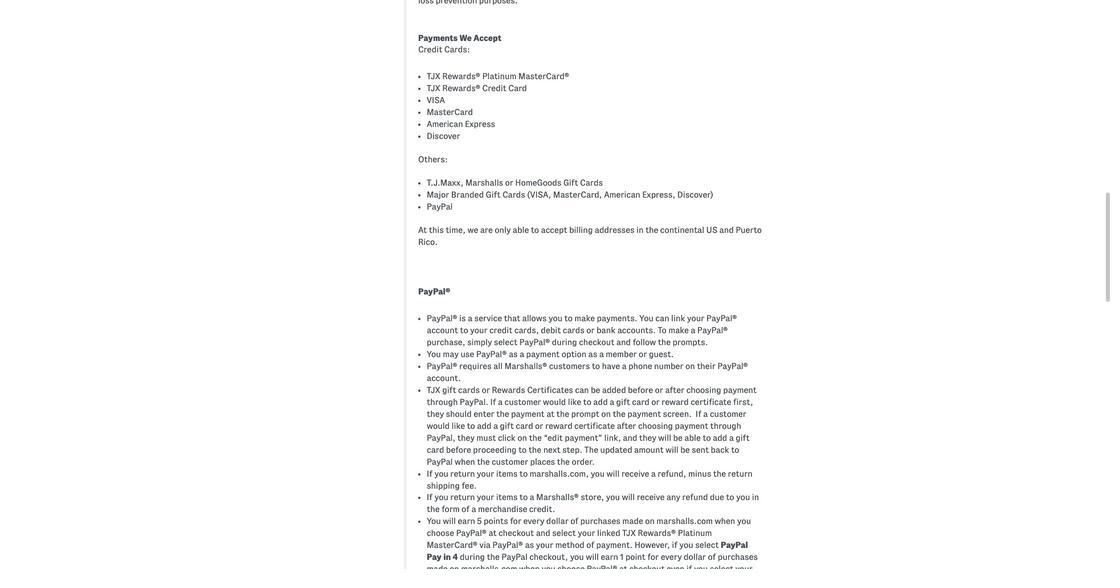 Task type: vqa. For each thing, say whether or not it's contained in the screenshot.
the middle &
no



Task type: locate. For each thing, give the bounding box(es) containing it.
to left accept
[[531, 226, 539, 235]]

will up amount
[[659, 434, 672, 443]]

in right due at the bottom of page
[[753, 493, 760, 503]]

0 vertical spatial after
[[666, 386, 685, 395]]

make
[[575, 314, 595, 323], [669, 326, 689, 335]]

0 horizontal spatial during
[[460, 553, 485, 562]]

payment up first,
[[724, 386, 757, 395]]

will down form
[[443, 517, 456, 527]]

checkout
[[579, 338, 615, 347], [499, 529, 534, 539], [630, 565, 665, 570]]

1 vertical spatial receive
[[637, 493, 665, 503]]

the left "edit
[[529, 434, 542, 443]]

payment down debit
[[527, 350, 560, 359]]

would
[[543, 398, 566, 407], [427, 422, 450, 431]]

rewards® down cards:
[[443, 72, 481, 81]]

purchases inside during the paypal checkout, you will earn 1 point for every dollar of purchases made on marshalls.com when you choose paypal® at checkout even if you select you
[[718, 553, 758, 562]]

are
[[480, 226, 493, 235]]

1 vertical spatial be
[[674, 434, 683, 443]]

receive left any at the right of the page
[[637, 493, 665, 503]]

the
[[646, 226, 659, 235], [658, 338, 671, 347], [497, 410, 510, 419], [557, 410, 570, 419], [613, 410, 626, 419], [529, 434, 542, 443], [529, 446, 542, 455], [477, 458, 490, 467], [557, 458, 570, 467], [714, 470, 727, 479], [427, 505, 440, 515], [487, 553, 500, 562]]

and right us
[[720, 226, 734, 235]]

may
[[443, 350, 459, 359]]

0 vertical spatial if
[[672, 541, 678, 550]]

to inside 'at this time, we are only able to accept billing addresses in the continental us and puerto rico.'
[[531, 226, 539, 235]]

1 vertical spatial checkout
[[499, 529, 534, 539]]

to left the marshalls.com,
[[520, 470, 528, 479]]

1 vertical spatial cards
[[503, 190, 526, 199]]

1 vertical spatial purchases
[[718, 553, 758, 562]]

cards
[[580, 178, 603, 187], [503, 190, 526, 199]]

reward
[[662, 398, 689, 407], [546, 422, 573, 431]]

made
[[623, 517, 644, 527], [427, 565, 448, 570]]

select right even on the bottom right
[[710, 565, 734, 570]]

choose inside you will earn 5 points for every dollar of purchases made on marshalls.com when you choose paypal® at checkout and select your linked tjx rewards® platinum mastercard® via paypal® as your method of payment. however, if you select
[[427, 529, 454, 539]]

they left "should"
[[427, 410, 444, 419]]

0 vertical spatial for
[[510, 517, 522, 527]]

checkout,
[[530, 553, 568, 562]]

platinum inside tjx rewards® platinum mastercard® tjx rewards® credit card visa mastercard american express discover
[[483, 72, 517, 81]]

the down to
[[658, 338, 671, 347]]

0 vertical spatial through
[[427, 398, 458, 407]]

guest.
[[649, 350, 674, 359]]

visa
[[427, 96, 445, 105]]

click
[[498, 434, 516, 443]]

would up the paypal,
[[427, 422, 450, 431]]

refund,
[[658, 470, 687, 479]]

payment up sent
[[675, 422, 709, 431]]

2 items from the top
[[497, 493, 518, 503]]

1 vertical spatial before
[[446, 446, 472, 455]]

1 horizontal spatial earn
[[601, 553, 619, 562]]

however,
[[635, 541, 671, 550]]

if
[[491, 398, 496, 407], [696, 410, 702, 419], [427, 470, 433, 479], [427, 493, 433, 503]]

marshalls.com inside you will earn 5 points for every dollar of purchases made on marshalls.com when you choose paypal® at checkout and select your linked tjx rewards® platinum mastercard® via paypal® as your method of payment. however, if you select
[[657, 517, 713, 527]]

have
[[602, 362, 620, 371]]

1 horizontal spatial add
[[594, 398, 608, 407]]

cards left (visa,
[[503, 190, 526, 199]]

they
[[427, 410, 444, 419], [458, 434, 475, 443], [640, 434, 657, 443]]

for down however,
[[648, 553, 659, 562]]

in left 4
[[444, 553, 451, 562]]

2 vertical spatial in
[[444, 553, 451, 562]]

will right amount
[[666, 446, 679, 455]]

0 horizontal spatial like
[[452, 422, 465, 431]]

0 vertical spatial checkout
[[579, 338, 615, 347]]

credit left the card
[[483, 84, 507, 93]]

0 vertical spatial like
[[568, 398, 582, 407]]

and inside you will earn 5 points for every dollar of purchases made on marshalls.com when you choose paypal® at checkout and select your linked tjx rewards® platinum mastercard® via paypal® as your method of payment. however, if you select
[[536, 529, 551, 539]]

during
[[552, 338, 578, 347], [460, 553, 485, 562]]

mastercard,
[[554, 190, 603, 199]]

credit inside payments we accept credit cards:
[[419, 45, 443, 54]]

rewards® up however,
[[638, 529, 676, 539]]

your up paypal pay in 4
[[578, 529, 596, 539]]

accept
[[541, 226, 568, 235]]

you
[[640, 314, 654, 323], [427, 350, 441, 359], [427, 517, 441, 527]]

0 vertical spatial able
[[513, 226, 529, 235]]

platinum inside you will earn 5 points for every dollar of purchases made on marshalls.com when you choose paypal® at checkout and select your linked tjx rewards® platinum mastercard® via paypal® as your method of payment. however, if you select
[[678, 529, 712, 539]]

2 horizontal spatial add
[[713, 434, 728, 443]]

1 horizontal spatial before
[[628, 386, 654, 395]]

1 vertical spatial gift
[[486, 190, 501, 199]]

0 vertical spatial earn
[[458, 517, 476, 527]]

you left may
[[427, 350, 441, 359]]

express
[[465, 120, 496, 129]]

be
[[591, 386, 601, 395], [674, 434, 683, 443], [681, 446, 690, 455]]

0 vertical spatial cards
[[580, 178, 603, 187]]

to
[[658, 326, 667, 335]]

add down enter
[[477, 422, 492, 431]]

proceeding
[[473, 446, 517, 455]]

follow
[[633, 338, 656, 347]]

of
[[462, 505, 470, 515], [571, 517, 579, 527], [587, 541, 595, 550], [708, 553, 716, 562]]

1 vertical spatial in
[[753, 493, 760, 503]]

1 horizontal spatial checkout
[[579, 338, 615, 347]]

phone
[[629, 362, 653, 371]]

1 vertical spatial card
[[516, 422, 534, 431]]

1 vertical spatial during
[[460, 553, 485, 562]]

if
[[672, 541, 678, 550], [687, 565, 692, 570]]

paypal inside paypal pay in 4
[[721, 541, 749, 550]]

before
[[628, 386, 654, 395], [446, 446, 472, 455]]

mastercard® inside you will earn 5 points for every dollar of purchases made on marshalls.com when you choose paypal® at checkout and select your linked tjx rewards® platinum mastercard® via paypal® as your method of payment. however, if you select
[[427, 541, 478, 550]]

even
[[667, 565, 685, 570]]

on inside during the paypal checkout, you will earn 1 point for every dollar of purchases made on marshalls.com when you choose paypal® at checkout even if you select you
[[450, 565, 459, 570]]

your up 'merchandise'
[[477, 493, 495, 503]]

gift up click
[[500, 422, 514, 431]]

at inside the paypal® is a service that allows you to make payments. you can link your paypal® account to your credit cards, debit cards or bank accounts. to make a paypal® purchase, simply select paypal® during checkout and follow the prompts. you may use paypal® as a payment option as a member or guest. paypal® requires all marshalls® customers to have a phone number on their paypal® account. tjx gift cards or rewards certificates can be added before or after choosing payment through paypal. if a customer would like to add a gift card or reward certificate first, they should enter the payment at the prompt on the payment screen.  if a customer would like to add a gift card or reward certificate after choosing payment through paypal, they must click on the "edit payment" link, and they will be able to add a gift card before proceeding to the next step. the updated amount will be sent back to paypal when the customer places the order. if you return your items to marshalls.com, you will receive a refund, minus the return shipping fee. if you return your items to a marshalls® store, you will receive any refund due to you in the form of a merchandise credit.
[[547, 410, 555, 419]]

will
[[659, 434, 672, 443], [666, 446, 679, 455], [607, 470, 620, 479], [622, 493, 635, 503], [443, 517, 456, 527], [586, 553, 599, 562]]

paypal down due at the bottom of page
[[721, 541, 749, 550]]

1 vertical spatial dollar
[[684, 553, 706, 562]]

in inside 'at this time, we are only able to accept billing addresses in the continental us and puerto rico.'
[[637, 226, 644, 235]]

a
[[468, 314, 473, 323], [691, 326, 696, 335], [520, 350, 525, 359], [600, 350, 604, 359], [622, 362, 627, 371], [498, 398, 503, 407], [610, 398, 615, 407], [704, 410, 708, 419], [494, 422, 498, 431], [730, 434, 734, 443], [652, 470, 656, 479], [530, 493, 535, 503], [472, 505, 476, 515]]

1 horizontal spatial certificate
[[691, 398, 732, 407]]

marshalls.com inside during the paypal checkout, you will earn 1 point for every dollar of purchases made on marshalls.com when you choose paypal® at checkout even if you select you
[[461, 565, 518, 570]]

dollar down the 'credit.'
[[547, 517, 569, 527]]

will inside during the paypal checkout, you will earn 1 point for every dollar of purchases made on marshalls.com when you choose paypal® at checkout even if you select you
[[586, 553, 599, 562]]

to up prompt
[[584, 398, 592, 407]]

checkout inside during the paypal checkout, you will earn 1 point for every dollar of purchases made on marshalls.com when you choose paypal® at checkout even if you select you
[[630, 565, 665, 570]]

1 horizontal spatial through
[[711, 422, 742, 431]]

the left continental
[[646, 226, 659, 235]]

linked
[[598, 529, 621, 539]]

mastercard® up the card
[[519, 72, 570, 81]]

0 horizontal spatial through
[[427, 398, 458, 407]]

the inside during the paypal checkout, you will earn 1 point for every dollar of purchases made on marshalls.com when you choose paypal® at checkout even if you select you
[[487, 553, 500, 562]]

card down phone
[[633, 398, 650, 407]]

your
[[688, 314, 705, 323], [470, 326, 488, 335], [477, 470, 495, 479], [477, 493, 495, 503], [578, 529, 596, 539], [536, 541, 554, 550]]

0 vertical spatial in
[[637, 226, 644, 235]]

can
[[656, 314, 670, 323], [575, 386, 589, 395]]

customer down rewards
[[505, 398, 542, 407]]

able
[[513, 226, 529, 235], [685, 434, 701, 443]]

1 vertical spatial make
[[669, 326, 689, 335]]

merchandise
[[478, 505, 528, 515]]

1 vertical spatial items
[[497, 493, 518, 503]]

0 horizontal spatial dollar
[[547, 517, 569, 527]]

marshalls®
[[505, 362, 548, 371], [537, 493, 579, 503]]

gift down marshalls
[[486, 190, 501, 199]]

the down the via
[[487, 553, 500, 562]]

after
[[666, 386, 685, 395], [617, 422, 637, 431]]

cards up mastercard, on the top of the page
[[580, 178, 603, 187]]

if up even on the bottom right
[[672, 541, 678, 550]]

prompt
[[572, 410, 600, 419]]

paypal® is a service that allows you to make payments. you can link your paypal® account to your credit cards, debit cards or bank accounts. to make a paypal® purchase, simply select paypal® during checkout and follow the prompts. you may use paypal® as a payment option as a member or guest. paypal® requires all marshalls® customers to have a phone number on their paypal® account. tjx gift cards or rewards certificates can be added before or after choosing payment through paypal. if a customer would like to add a gift card or reward certificate first, they should enter the payment at the prompt on the payment screen.  if a customer would like to add a gift card or reward certificate after choosing payment through paypal, they must click on the "edit payment" link, and they will be able to add a gift card before proceeding to the next step. the updated amount will be sent back to paypal when the customer places the order. if you return your items to marshalls.com, you will receive a refund, minus the return shipping fee. if you return your items to a marshalls® store, you will receive any refund due to you in the form of a merchandise credit.
[[427, 314, 760, 515]]

0 horizontal spatial purchases
[[581, 517, 621, 527]]

0 vertical spatial every
[[524, 517, 545, 527]]

on left 'their'
[[686, 362, 696, 371]]

2 vertical spatial checkout
[[630, 565, 665, 570]]

we
[[460, 34, 472, 43]]

like up prompt
[[568, 398, 582, 407]]

your down proceeding
[[477, 470, 495, 479]]

and up the member
[[617, 338, 631, 347]]

choose down method
[[558, 565, 585, 570]]

gift up mastercard, on the top of the page
[[564, 178, 579, 187]]

1 vertical spatial earn
[[601, 553, 619, 562]]

1 items from the top
[[497, 470, 518, 479]]

after down number
[[666, 386, 685, 395]]

to right allows
[[565, 314, 573, 323]]

be left 'added'
[[591, 386, 601, 395]]

1 horizontal spatial for
[[648, 553, 659, 562]]

the down proceeding
[[477, 458, 490, 467]]

able inside the paypal® is a service that allows you to make payments. you can link your paypal® account to your credit cards, debit cards or bank accounts. to make a paypal® purchase, simply select paypal® during checkout and follow the prompts. you may use paypal® as a payment option as a member or guest. paypal® requires all marshalls® customers to have a phone number on their paypal® account. tjx gift cards or rewards certificates can be added before or after choosing payment through paypal. if a customer would like to add a gift card or reward certificate first, they should enter the payment at the prompt on the payment screen.  if a customer would like to add a gift card or reward certificate after choosing payment through paypal, they must click on the "edit payment" link, and they will be able to add a gift card before proceeding to the next step. the updated amount will be sent back to paypal when the customer places the order. if you return your items to marshalls.com, you will receive a refund, minus the return shipping fee. if you return your items to a marshalls® store, you will receive any refund due to you in the form of a merchandise credit.
[[685, 434, 701, 443]]

earn
[[458, 517, 476, 527], [601, 553, 619, 562]]

1 horizontal spatial can
[[656, 314, 670, 323]]

use
[[461, 350, 475, 359]]

to right back
[[732, 446, 740, 455]]

able right only
[[513, 226, 529, 235]]

2 horizontal spatial card
[[633, 398, 650, 407]]

sent
[[692, 446, 709, 455]]

marshalls.com down the via
[[461, 565, 518, 570]]

platinum down the refund
[[678, 529, 712, 539]]

order.
[[572, 458, 595, 467]]

dollar inside during the paypal checkout, you will earn 1 point for every dollar of purchases made on marshalls.com when you choose paypal® at checkout even if you select you
[[684, 553, 706, 562]]

dollar inside you will earn 5 points for every dollar of purchases made on marshalls.com when you choose paypal® at checkout and select your linked tjx rewards® platinum mastercard® via paypal® as your method of payment. however, if you select
[[547, 517, 569, 527]]

credit down the payments
[[419, 45, 443, 54]]

for inside during the paypal checkout, you will earn 1 point for every dollar of purchases made on marshalls.com when you choose paypal® at checkout even if you select you
[[648, 553, 659, 562]]

0 horizontal spatial in
[[444, 553, 451, 562]]

0 vertical spatial before
[[628, 386, 654, 395]]

2 horizontal spatial as
[[589, 350, 598, 359]]

1 horizontal spatial after
[[666, 386, 685, 395]]

items up 'merchandise'
[[497, 493, 518, 503]]

earn left 1
[[601, 553, 619, 562]]

to
[[531, 226, 539, 235], [565, 314, 573, 323], [460, 326, 468, 335], [592, 362, 600, 371], [584, 398, 592, 407], [467, 422, 475, 431], [703, 434, 711, 443], [519, 446, 527, 455], [732, 446, 740, 455], [520, 470, 528, 479], [520, 493, 528, 503], [727, 493, 735, 503]]

0 vertical spatial platinum
[[483, 72, 517, 81]]

0 horizontal spatial at
[[489, 529, 497, 539]]

card
[[633, 398, 650, 407], [516, 422, 534, 431], [427, 446, 444, 455]]

0 vertical spatial made
[[623, 517, 644, 527]]

earn left 5
[[458, 517, 476, 527]]

they up amount
[[640, 434, 657, 443]]

at
[[419, 226, 427, 235]]

0 horizontal spatial make
[[575, 314, 595, 323]]

select down credit
[[494, 338, 518, 347]]

for down 'merchandise'
[[510, 517, 522, 527]]

certificate
[[691, 398, 732, 407], [575, 422, 615, 431]]

the inside 'at this time, we are only able to accept billing addresses in the continental us and puerto rico.'
[[646, 226, 659, 235]]

2 horizontal spatial when
[[715, 517, 736, 527]]

if right even on the bottom right
[[687, 565, 692, 570]]

as inside you will earn 5 points for every dollar of purchases made on marshalls.com when you choose paypal® at checkout and select your linked tjx rewards® platinum mastercard® via paypal® as your method of payment. however, if you select
[[525, 541, 534, 550]]

0 horizontal spatial add
[[477, 422, 492, 431]]

for inside you will earn 5 points for every dollar of purchases made on marshalls.com when you choose paypal® at checkout and select your linked tjx rewards® platinum mastercard® via paypal® as your method of payment. however, if you select
[[510, 517, 522, 527]]

0 horizontal spatial american
[[427, 120, 463, 129]]

add
[[594, 398, 608, 407], [477, 422, 492, 431], [713, 434, 728, 443]]

be left sent
[[681, 446, 690, 455]]

1 horizontal spatial credit
[[483, 84, 507, 93]]

added
[[603, 386, 626, 395]]

cards up paypal.
[[458, 386, 480, 395]]

0 horizontal spatial if
[[672, 541, 678, 550]]

marshalls® up the 'credit.'
[[537, 493, 579, 503]]

mastercard®
[[519, 72, 570, 81], [427, 541, 478, 550]]

0 vertical spatial certificate
[[691, 398, 732, 407]]

1 vertical spatial every
[[661, 553, 682, 562]]

platinum
[[483, 72, 517, 81], [678, 529, 712, 539]]

0 horizontal spatial card
[[427, 446, 444, 455]]

0 horizontal spatial credit
[[419, 45, 443, 54]]

they left must
[[458, 434, 475, 443]]

0 horizontal spatial earn
[[458, 517, 476, 527]]

at inside you will earn 5 points for every dollar of purchases made on marshalls.com when you choose paypal® at checkout and select your linked tjx rewards® platinum mastercard® via paypal® as your method of payment. however, if you select
[[489, 529, 497, 539]]

purchases inside you will earn 5 points for every dollar of purchases made on marshalls.com when you choose paypal® at checkout and select your linked tjx rewards® platinum mastercard® via paypal® as your method of payment. however, if you select
[[581, 517, 621, 527]]

link
[[672, 314, 686, 323]]

add up back
[[713, 434, 728, 443]]

0 vertical spatial can
[[656, 314, 670, 323]]

be up refund,
[[674, 434, 683, 443]]

in
[[637, 226, 644, 235], [753, 493, 760, 503], [444, 553, 451, 562]]

if up sent
[[696, 410, 702, 419]]

payment"
[[565, 434, 603, 443]]

0 vertical spatial credit
[[419, 45, 443, 54]]

0 vertical spatial when
[[455, 458, 475, 467]]

items
[[497, 470, 518, 479], [497, 493, 518, 503]]

0 vertical spatial marshalls.com
[[657, 517, 713, 527]]

this
[[429, 226, 444, 235]]

1 horizontal spatial cards
[[563, 326, 585, 335]]

choose
[[427, 529, 454, 539], [558, 565, 585, 570]]

first,
[[734, 398, 754, 407]]

during up option
[[552, 338, 578, 347]]

choose inside during the paypal checkout, you will earn 1 point for every dollar of purchases made on marshalls.com when you choose paypal® at checkout even if you select you
[[558, 565, 585, 570]]

before down the paypal,
[[446, 446, 472, 455]]

in right addresses
[[637, 226, 644, 235]]

and right link,
[[623, 434, 638, 443]]

2 vertical spatial rewards®
[[638, 529, 676, 539]]

fee.
[[462, 482, 477, 491]]

certificate left first,
[[691, 398, 732, 407]]

rewards®
[[443, 72, 481, 81], [443, 84, 481, 93], [638, 529, 676, 539]]

1 vertical spatial through
[[711, 422, 742, 431]]

1 horizontal spatial dollar
[[684, 553, 706, 562]]

1 vertical spatial reward
[[546, 422, 573, 431]]

0 vertical spatial choose
[[427, 529, 454, 539]]

and
[[720, 226, 734, 235], [617, 338, 631, 347], [623, 434, 638, 443], [536, 529, 551, 539]]

choosing
[[687, 386, 722, 395], [639, 422, 673, 431]]

any
[[667, 493, 681, 503]]

through
[[427, 398, 458, 407], [711, 422, 742, 431]]

requires
[[460, 362, 492, 371]]

0 horizontal spatial cards
[[503, 190, 526, 199]]

after up link,
[[617, 422, 637, 431]]

accounts.
[[618, 326, 656, 335]]

made down pay
[[427, 565, 448, 570]]

marshalls.com
[[657, 517, 713, 527], [461, 565, 518, 570]]

mastercard® up 4
[[427, 541, 478, 550]]

every up even on the bottom right
[[661, 553, 682, 562]]

rewards® inside you will earn 5 points for every dollar of purchases made on marshalls.com when you choose paypal® at checkout and select your linked tjx rewards® platinum mastercard® via paypal® as your method of payment. however, if you select
[[638, 529, 676, 539]]

in inside paypal pay in 4
[[444, 553, 451, 562]]

1 vertical spatial certificate
[[575, 422, 615, 431]]

credit
[[419, 45, 443, 54], [483, 84, 507, 93]]

gift
[[564, 178, 579, 187], [486, 190, 501, 199]]

0 vertical spatial mastercard®
[[519, 72, 570, 81]]

like down "should"
[[452, 422, 465, 431]]

branded
[[451, 190, 484, 199]]

1 vertical spatial choosing
[[639, 422, 673, 431]]

every inside during the paypal checkout, you will earn 1 point for every dollar of purchases made on marshalls.com when you choose paypal® at checkout even if you select you
[[661, 553, 682, 562]]

and down the 'credit.'
[[536, 529, 551, 539]]

0 vertical spatial american
[[427, 120, 463, 129]]

like
[[568, 398, 582, 407], [452, 422, 465, 431]]

make left payments.
[[575, 314, 595, 323]]

1 horizontal spatial at
[[547, 410, 555, 419]]

in inside the paypal® is a service that allows you to make payments. you can link your paypal® account to your credit cards, debit cards or bank accounts. to make a paypal® purchase, simply select paypal® during checkout and follow the prompts. you may use paypal® as a payment option as a member or guest. paypal® requires all marshalls® customers to have a phone number on their paypal® account. tjx gift cards or rewards certificates can be added before or after choosing payment through paypal. if a customer would like to add a gift card or reward certificate first, they should enter the payment at the prompt on the payment screen.  if a customer would like to add a gift card or reward certificate after choosing payment through paypal, they must click on the "edit payment" link, and they will be able to add a gift card before proceeding to the next step. the updated amount will be sent back to paypal when the customer places the order. if you return your items to marshalls.com, you will receive a refund, minus the return shipping fee. if you return your items to a marshalls® store, you will receive any refund due to you in the form of a merchandise credit.
[[753, 493, 760, 503]]

1 horizontal spatial mastercard®
[[519, 72, 570, 81]]

1 horizontal spatial as
[[525, 541, 534, 550]]

updated
[[601, 446, 633, 455]]

payments.
[[597, 314, 638, 323]]

able up sent
[[685, 434, 701, 443]]

every
[[524, 517, 545, 527], [661, 553, 682, 562]]

0 vertical spatial during
[[552, 338, 578, 347]]

to left have at the right bottom of page
[[592, 362, 600, 371]]

on up however,
[[646, 517, 655, 527]]

dollar
[[547, 517, 569, 527], [684, 553, 706, 562]]

checkout down bank
[[579, 338, 615, 347]]

1 horizontal spatial in
[[637, 226, 644, 235]]

tjx inside you will earn 5 points for every dollar of purchases made on marshalls.com when you choose paypal® at checkout and select your linked tjx rewards® platinum mastercard® via paypal® as your method of payment. however, if you select
[[623, 529, 636, 539]]

select inside during the paypal checkout, you will earn 1 point for every dollar of purchases made on marshalls.com when you choose paypal® at checkout even if you select you
[[710, 565, 734, 570]]

paypal,
[[427, 434, 456, 443]]

your up simply
[[470, 326, 488, 335]]

if up enter
[[491, 398, 496, 407]]

american up discover
[[427, 120, 463, 129]]

1 vertical spatial can
[[575, 386, 589, 395]]

on right prompt
[[602, 410, 611, 419]]

1 vertical spatial made
[[427, 565, 448, 570]]

cards right debit
[[563, 326, 585, 335]]

0 horizontal spatial able
[[513, 226, 529, 235]]



Task type: describe. For each thing, give the bounding box(es) containing it.
1 horizontal spatial they
[[458, 434, 475, 443]]

you inside you will earn 5 points for every dollar of purchases made on marshalls.com when you choose paypal® at checkout and select your linked tjx rewards® platinum mastercard® via paypal® as your method of payment. however, if you select
[[427, 517, 441, 527]]

when inside during the paypal checkout, you will earn 1 point for every dollar of purchases made on marshalls.com when you choose paypal® at checkout even if you select you
[[520, 565, 540, 570]]

accept
[[474, 34, 502, 43]]

a down 'added'
[[610, 398, 615, 407]]

2 vertical spatial customer
[[492, 458, 529, 467]]

1 vertical spatial marshalls®
[[537, 493, 579, 503]]

1 vertical spatial customer
[[710, 410, 747, 419]]

0 horizontal spatial gift
[[486, 190, 501, 199]]

1
[[621, 553, 624, 562]]

the
[[585, 446, 599, 455]]

payments we accept credit cards:
[[419, 34, 502, 54]]

back
[[711, 446, 730, 455]]

or inside t.j.maxx, marshalls or homegoods gift cards major branded gift cards (visa, mastercard, american express, discover) paypal
[[505, 178, 514, 187]]

the up the marshalls.com,
[[557, 458, 570, 467]]

prompts.
[[673, 338, 708, 347]]

of inside during the paypal checkout, you will earn 1 point for every dollar of purchases made on marshalls.com when you choose paypal® at checkout even if you select you
[[708, 553, 716, 562]]

payment up amount
[[628, 410, 661, 419]]

point
[[626, 553, 646, 562]]

mastercard® inside tjx rewards® platinum mastercard® tjx rewards® credit card visa mastercard american express discover
[[519, 72, 570, 81]]

when inside the paypal® is a service that allows you to make payments. you can link your paypal® account to your credit cards, debit cards or bank accounts. to make a paypal® purchase, simply select paypal® during checkout and follow the prompts. you may use paypal® as a payment option as a member or guest. paypal® requires all marshalls® customers to have a phone number on their paypal® account. tjx gift cards or rewards certificates can be added before or after choosing payment through paypal. if a customer would like to add a gift card or reward certificate first, they should enter the payment at the prompt on the payment screen.  if a customer would like to add a gift card or reward certificate after choosing payment through paypal, they must click on the "edit payment" link, and they will be able to add a gift card before proceeding to the next step. the updated amount will be sent back to paypal when the customer places the order. if you return your items to marshalls.com, you will receive a refund, minus the return shipping fee. if you return your items to a marshalls® store, you will receive any refund due to you in the form of a merchandise credit.
[[455, 458, 475, 467]]

puerto
[[736, 226, 762, 235]]

pay
[[427, 553, 442, 562]]

billing
[[570, 226, 593, 235]]

marshalls.com,
[[530, 470, 589, 479]]

0 vertical spatial marshalls®
[[505, 362, 548, 371]]

service
[[475, 314, 502, 323]]

1 horizontal spatial card
[[516, 422, 534, 431]]

simply
[[468, 338, 492, 347]]

1 horizontal spatial gift
[[564, 178, 579, 187]]

due
[[710, 493, 725, 503]]

of inside the paypal® is a service that allows you to make payments. you can link your paypal® account to your credit cards, debit cards or bank accounts. to make a paypal® purchase, simply select paypal® during checkout and follow the prompts. you may use paypal® as a payment option as a member or guest. paypal® requires all marshalls® customers to have a phone number on their paypal® account. tjx gift cards or rewards certificates can be added before or after choosing payment through paypal. if a customer would like to add a gift card or reward certificate first, they should enter the payment at the prompt on the payment screen.  if a customer would like to add a gift card or reward certificate after choosing payment through paypal, they must click on the "edit payment" link, and they will be able to add a gift card before proceeding to the next step. the updated amount will be sent back to paypal when the customer places the order. if you return your items to marshalls.com, you will receive a refund, minus the return shipping fee. if you return your items to a marshalls® store, you will receive any refund due to you in the form of a merchandise credit.
[[462, 505, 470, 515]]

to down "should"
[[467, 422, 475, 431]]

1 vertical spatial rewards®
[[443, 84, 481, 93]]

5
[[477, 517, 482, 527]]

paypal inside during the paypal checkout, you will earn 1 point for every dollar of purchases made on marshalls.com when you choose paypal® at checkout even if you select you
[[502, 553, 528, 562]]

homegoods
[[516, 178, 562, 187]]

a up back
[[730, 434, 734, 443]]

to up 'merchandise'
[[520, 493, 528, 503]]

every inside you will earn 5 points for every dollar of purchases made on marshalls.com when you choose paypal® at checkout and select your linked tjx rewards® platinum mastercard® via paypal® as your method of payment. however, if you select
[[524, 517, 545, 527]]

paypal.
[[460, 398, 489, 407]]

0 horizontal spatial certificate
[[575, 422, 615, 431]]

select inside the paypal® is a service that allows you to make payments. you can link your paypal® account to your credit cards, debit cards or bank accounts. to make a paypal® purchase, simply select paypal® during checkout and follow the prompts. you may use paypal® as a payment option as a member or guest. paypal® requires all marshalls® customers to have a phone number on their paypal® account. tjx gift cards or rewards certificates can be added before or after choosing payment through paypal. if a customer would like to add a gift card or reward certificate first, they should enter the payment at the prompt on the payment screen.  if a customer would like to add a gift card or reward certificate after choosing payment through paypal, they must click on the "edit payment" link, and they will be able to add a gift card before proceeding to the next step. the updated amount will be sent back to paypal when the customer places the order. if you return your items to marshalls.com, you will receive a refund, minus the return shipping fee. if you return your items to a marshalls® store, you will receive any refund due to you in the form of a merchandise credit.
[[494, 338, 518, 347]]

credit inside tjx rewards® platinum mastercard® tjx rewards® credit card visa mastercard american express discover
[[483, 84, 507, 93]]

2 horizontal spatial they
[[640, 434, 657, 443]]

member
[[606, 350, 637, 359]]

to up sent
[[703, 434, 711, 443]]

minus
[[689, 470, 712, 479]]

0 vertical spatial card
[[633, 398, 650, 407]]

"edit
[[544, 434, 563, 443]]

allows
[[523, 314, 547, 323]]

0 vertical spatial cards
[[563, 326, 585, 335]]

during inside during the paypal checkout, you will earn 1 point for every dollar of purchases made on marshalls.com when you choose paypal® at checkout even if you select you
[[460, 553, 485, 562]]

a right form
[[472, 505, 476, 515]]

the right enter
[[497, 410, 510, 419]]

tjx inside the paypal® is a service that allows you to make payments. you can link your paypal® account to your credit cards, debit cards or bank accounts. to make a paypal® purchase, simply select paypal® during checkout and follow the prompts. you may use paypal® as a payment option as a member or guest. paypal® requires all marshalls® customers to have a phone number on their paypal® account. tjx gift cards or rewards certificates can be added before or after choosing payment through paypal. if a customer would like to add a gift card or reward certificate first, they should enter the payment at the prompt on the payment screen.  if a customer would like to add a gift card or reward certificate after choosing payment through paypal, they must click on the "edit payment" link, and they will be able to add a gift card before proceeding to the next step. the updated amount will be sent back to paypal when the customer places the order. if you return your items to marshalls.com, you will receive a refund, minus the return shipping fee. if you return your items to a marshalls® store, you will receive any refund due to you in the form of a merchandise credit.
[[427, 386, 441, 395]]

all
[[494, 362, 503, 371]]

0 vertical spatial be
[[591, 386, 601, 395]]

during inside the paypal® is a service that allows you to make payments. you can link your paypal® account to your credit cards, debit cards or bank accounts. to make a paypal® purchase, simply select paypal® during checkout and follow the prompts. you may use paypal® as a payment option as a member or guest. paypal® requires all marshalls® customers to have a phone number on their paypal® account. tjx gift cards or rewards certificates can be added before or after choosing payment through paypal. if a customer would like to add a gift card or reward certificate first, they should enter the payment at the prompt on the payment screen.  if a customer would like to add a gift card or reward certificate after choosing payment through paypal, they must click on the "edit payment" link, and they will be able to add a gift card before proceeding to the next step. the updated amount will be sent back to paypal when the customer places the order. if you return your items to marshalls.com, you will receive a refund, minus the return shipping fee. if you return your items to a marshalls® store, you will receive any refund due to you in the form of a merchandise credit.
[[552, 338, 578, 347]]

and inside 'at this time, we are only able to accept billing addresses in the continental us and puerto rico.'
[[720, 226, 734, 235]]

should
[[446, 410, 472, 419]]

a right is
[[468, 314, 473, 323]]

shipping
[[427, 482, 460, 491]]

paypal pay in 4
[[427, 541, 749, 562]]

1 vertical spatial would
[[427, 422, 450, 431]]

discover)
[[678, 190, 714, 199]]

made inside you will earn 5 points for every dollar of purchases made on marshalls.com when you choose paypal® at checkout and select your linked tjx rewards® platinum mastercard® via paypal® as your method of payment. however, if you select
[[623, 517, 644, 527]]

others:
[[419, 155, 448, 164]]

payments
[[419, 34, 458, 43]]

if up shipping
[[427, 470, 433, 479]]

mastercard
[[427, 108, 473, 117]]

0 vertical spatial receive
[[622, 470, 650, 479]]

time,
[[446, 226, 466, 235]]

if inside during the paypal checkout, you will earn 1 point for every dollar of purchases made on marshalls.com when you choose paypal® at checkout even if you select you
[[687, 565, 692, 570]]

during the paypal checkout, you will earn 1 point for every dollar of purchases made on marshalls.com when you choose paypal® at checkout even if you select you
[[427, 553, 758, 570]]

link,
[[605, 434, 621, 443]]

gift down account.
[[443, 386, 457, 395]]

checkout inside the paypal® is a service that allows you to make payments. you can link your paypal® account to your credit cards, debit cards or bank accounts. to make a paypal® purchase, simply select paypal® during checkout and follow the prompts. you may use paypal® as a payment option as a member or guest. paypal® requires all marshalls® customers to have a phone number on their paypal® account. tjx gift cards or rewards certificates can be added before or after choosing payment through paypal. if a customer would like to add a gift card or reward certificate first, they should enter the payment at the prompt on the payment screen.  if a customer would like to add a gift card or reward certificate after choosing payment through paypal, they must click on the "edit payment" link, and they will be able to add a gift card before proceeding to the next step. the updated amount will be sent back to paypal when the customer places the order. if you return your items to marshalls.com, you will receive a refund, minus the return shipping fee. if you return your items to a marshalls® store, you will receive any refund due to you in the form of a merchandise credit.
[[579, 338, 615, 347]]

(visa,
[[528, 190, 552, 199]]

checkout inside you will earn 5 points for every dollar of purchases made on marshalls.com when you choose paypal® at checkout and select your linked tjx rewards® platinum mastercard® via paypal® as your method of payment. however, if you select
[[499, 529, 534, 539]]

earn inside you will earn 5 points for every dollar of purchases made on marshalls.com when you choose paypal® at checkout and select your linked tjx rewards® platinum mastercard® via paypal® as your method of payment. however, if you select
[[458, 517, 476, 527]]

1 horizontal spatial like
[[568, 398, 582, 407]]

number
[[655, 362, 684, 371]]

earn inside during the paypal checkout, you will earn 1 point for every dollar of purchases made on marshalls.com when you choose paypal® at checkout even if you select you
[[601, 553, 619, 562]]

0 vertical spatial add
[[594, 398, 608, 407]]

will inside you will earn 5 points for every dollar of purchases made on marshalls.com when you choose paypal® at checkout and select your linked tjx rewards® platinum mastercard® via paypal® as your method of payment. however, if you select
[[443, 517, 456, 527]]

1 vertical spatial like
[[452, 422, 465, 431]]

0 vertical spatial you
[[640, 314, 654, 323]]

their
[[697, 362, 716, 371]]

2 vertical spatial add
[[713, 434, 728, 443]]

2 vertical spatial be
[[681, 446, 690, 455]]

able inside 'at this time, we are only able to accept billing addresses in the continental us and puerto rico.'
[[513, 226, 529, 235]]

your right link at the right of page
[[688, 314, 705, 323]]

a down rewards
[[498, 398, 503, 407]]

cards,
[[515, 326, 539, 335]]

you will earn 5 points for every dollar of purchases made on marshalls.com when you choose paypal® at checkout and select your linked tjx rewards® platinum mastercard® via paypal® as your method of payment. however, if you select
[[427, 517, 752, 550]]

will down updated
[[607, 470, 620, 479]]

0 horizontal spatial cards
[[458, 386, 480, 395]]

gift down first,
[[736, 434, 750, 443]]

a up must
[[494, 422, 498, 431]]

certificates
[[527, 386, 574, 395]]

account
[[427, 326, 458, 335]]

if inside you will earn 5 points for every dollar of purchases made on marshalls.com when you choose paypal® at checkout and select your linked tjx rewards® platinum mastercard® via paypal® as your method of payment. however, if you select
[[672, 541, 678, 550]]

account.
[[427, 374, 461, 383]]

purchase,
[[427, 338, 466, 347]]

enter
[[474, 410, 495, 419]]

must
[[477, 434, 496, 443]]

marshalls
[[466, 178, 504, 187]]

a down the member
[[622, 362, 627, 371]]

refund
[[683, 493, 708, 503]]

select down due at the bottom of page
[[696, 541, 719, 550]]

a up the 'credit.'
[[530, 493, 535, 503]]

bank
[[597, 326, 616, 335]]

1 vertical spatial after
[[617, 422, 637, 431]]

card
[[509, 84, 527, 93]]

your up checkout,
[[536, 541, 554, 550]]

at inside during the paypal checkout, you will earn 1 point for every dollar of purchases made on marshalls.com when you choose paypal® at checkout even if you select you
[[620, 565, 628, 570]]

paypal® inside during the paypal checkout, you will earn 1 point for every dollar of purchases made on marshalls.com when you choose paypal® at checkout even if you select you
[[587, 565, 618, 570]]

amount
[[635, 446, 664, 455]]

a up 'prompts.'
[[691, 326, 696, 335]]

return up fee. at the left
[[451, 470, 475, 479]]

return down fee. at the left
[[451, 493, 475, 503]]

1 vertical spatial you
[[427, 350, 441, 359]]

cards:
[[445, 45, 470, 54]]

select up method
[[553, 529, 576, 539]]

0 vertical spatial choosing
[[687, 386, 722, 395]]

american inside tjx rewards® platinum mastercard® tjx rewards® credit card visa mastercard american express discover
[[427, 120, 463, 129]]

0 horizontal spatial they
[[427, 410, 444, 419]]

tjx rewards® platinum mastercard® tjx rewards® credit card visa mastercard american express discover
[[427, 72, 570, 141]]

a up sent
[[704, 410, 708, 419]]

payment down rewards
[[511, 410, 545, 419]]

0 horizontal spatial reward
[[546, 422, 573, 431]]

when inside you will earn 5 points for every dollar of purchases made on marshalls.com when you choose paypal® at checkout and select your linked tjx rewards® platinum mastercard® via paypal® as your method of payment. however, if you select
[[715, 517, 736, 527]]

step.
[[563, 446, 583, 455]]

the right minus
[[714, 470, 727, 479]]

return down back
[[728, 470, 753, 479]]

1 horizontal spatial would
[[543, 398, 566, 407]]

addresses
[[595, 226, 635, 235]]

discover
[[427, 132, 461, 141]]

us
[[707, 226, 718, 235]]

paypal inside t.j.maxx, marshalls or homegoods gift cards major branded gift cards (visa, mastercard, american express, discover) paypal
[[427, 202, 453, 211]]

we
[[468, 226, 479, 235]]

at this time, we are only able to accept billing addresses in the continental us and puerto rico.
[[419, 226, 762, 247]]

gift down 'added'
[[617, 398, 631, 407]]

if down shipping
[[427, 493, 433, 503]]

only
[[495, 226, 511, 235]]

0 horizontal spatial choosing
[[639, 422, 673, 431]]

form
[[442, 505, 460, 515]]

credit
[[490, 326, 513, 335]]

major
[[427, 190, 450, 199]]

1 horizontal spatial reward
[[662, 398, 689, 407]]

0 horizontal spatial as
[[509, 350, 518, 359]]

to right proceeding
[[519, 446, 527, 455]]

customers
[[550, 362, 590, 371]]

2 vertical spatial card
[[427, 446, 444, 455]]

on inside you will earn 5 points for every dollar of purchases made on marshalls.com when you choose paypal® at checkout and select your linked tjx rewards® platinum mastercard® via paypal® as your method of payment. however, if you select
[[646, 517, 655, 527]]

that
[[504, 314, 521, 323]]

continental
[[661, 226, 705, 235]]

american inside t.j.maxx, marshalls or homegoods gift cards major branded gift cards (visa, mastercard, american express, discover) paypal
[[604, 190, 641, 199]]

paypal inside the paypal® is a service that allows you to make payments. you can link your paypal® account to your credit cards, debit cards or bank accounts. to make a paypal® purchase, simply select paypal® during checkout and follow the prompts. you may use paypal® as a payment option as a member or guest. paypal® requires all marshalls® customers to have a phone number on their paypal® account. tjx gift cards or rewards certificates can be added before or after choosing payment through paypal. if a customer would like to add a gift card or reward certificate first, they should enter the payment at the prompt on the payment screen.  if a customer would like to add a gift card or reward certificate after choosing payment through paypal, they must click on the "edit payment" link, and they will be able to add a gift card before proceeding to the next step. the updated amount will be sent back to paypal when the customer places the order. if you return your items to marshalls.com, you will receive a refund, minus the return shipping fee. if you return your items to a marshalls® store, you will receive any refund due to you in the form of a merchandise credit.
[[427, 458, 453, 467]]

to down is
[[460, 326, 468, 335]]

a down 'cards,'
[[520, 350, 525, 359]]

is
[[460, 314, 466, 323]]

a up have at the right bottom of page
[[600, 350, 604, 359]]

made inside during the paypal checkout, you will earn 1 point for every dollar of purchases made on marshalls.com when you choose paypal® at checkout even if you select you
[[427, 565, 448, 570]]

a left refund,
[[652, 470, 656, 479]]

1 vertical spatial add
[[477, 422, 492, 431]]

on right click
[[518, 434, 527, 443]]

rewards
[[492, 386, 526, 395]]

rico.
[[419, 238, 438, 247]]

the left form
[[427, 505, 440, 515]]

the up places
[[529, 446, 542, 455]]

to right due at the bottom of page
[[727, 493, 735, 503]]

0 vertical spatial rewards®
[[443, 72, 481, 81]]

the down 'added'
[[613, 410, 626, 419]]

0 vertical spatial customer
[[505, 398, 542, 407]]

4
[[453, 553, 458, 562]]

store,
[[581, 493, 605, 503]]

the left prompt
[[557, 410, 570, 419]]

will right store,
[[622, 493, 635, 503]]

via
[[480, 541, 491, 550]]



